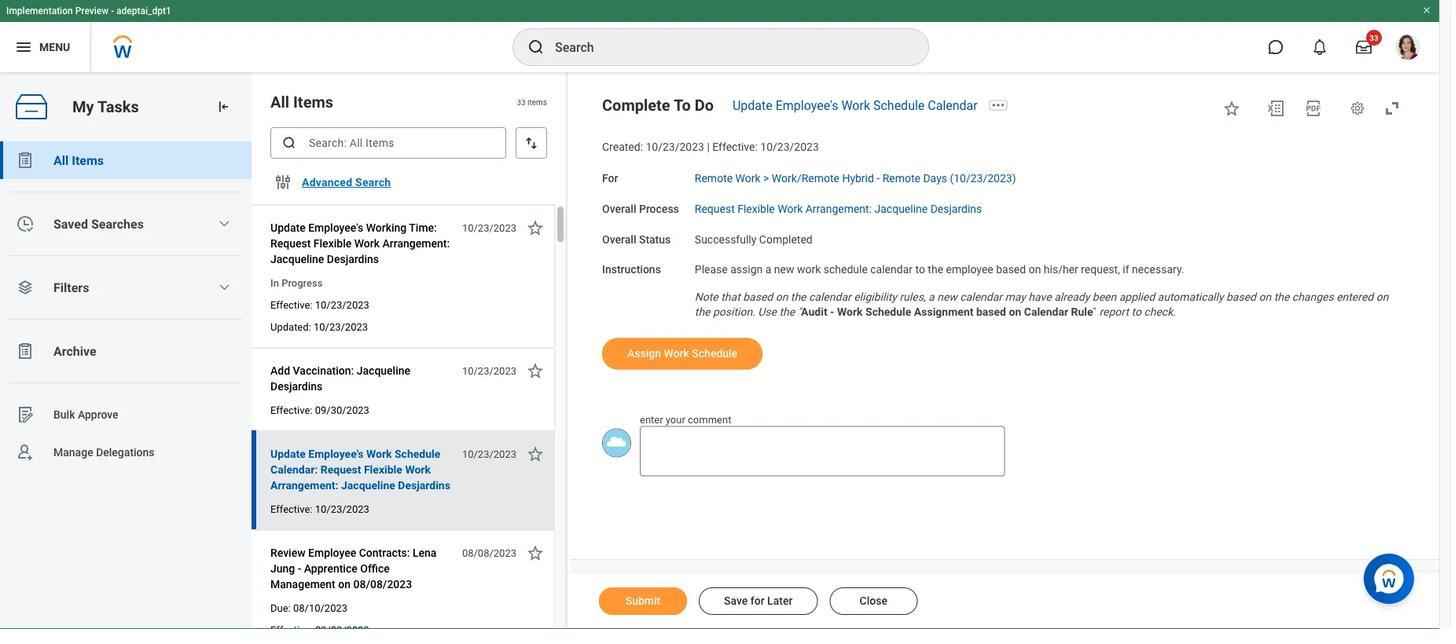 Task type: locate. For each thing, give the bounding box(es) containing it.
overall for overall status
[[602, 233, 636, 246]]

a right the assign at the top right of the page
[[765, 263, 771, 276]]

0 horizontal spatial to
[[915, 263, 925, 276]]

search image
[[527, 38, 546, 57], [281, 135, 297, 151]]

1 horizontal spatial all
[[270, 93, 289, 111]]

desjardins inside "add vaccination: jacqueline desjardins"
[[270, 380, 322, 393]]

to down the applied
[[1132, 305, 1141, 318]]

chevron down image for filters
[[218, 281, 231, 294]]

33 inside button
[[1370, 33, 1379, 42]]

desjardins down add
[[270, 380, 322, 393]]

the up audit
[[791, 291, 806, 304]]

1 horizontal spatial to
[[1132, 305, 1141, 318]]

based
[[996, 263, 1026, 276], [743, 291, 773, 304], [1226, 291, 1256, 304], [976, 305, 1006, 318]]

rules,
[[900, 291, 926, 304]]

1 vertical spatial employee's
[[308, 221, 363, 234]]

time:
[[409, 221, 437, 234]]

delegations
[[96, 446, 155, 459]]

0 vertical spatial to
[[915, 263, 925, 276]]

0 horizontal spatial remote
[[695, 172, 733, 185]]

assign work schedule button
[[602, 338, 763, 370]]

preview
[[75, 6, 109, 17]]

- right hybrid
[[877, 172, 880, 185]]

1 vertical spatial star image
[[526, 445, 545, 464]]

schedule
[[873, 98, 925, 113], [866, 305, 911, 318], [692, 347, 737, 360], [395, 448, 440, 461]]

arrangement: down remote work > work/remote hybrid - remote days (10/23/2023)
[[806, 202, 872, 215]]

arrangement:
[[806, 202, 872, 215], [382, 237, 450, 250], [270, 479, 338, 492]]

0 horizontal spatial calendar
[[809, 291, 851, 304]]

request up successfully
[[695, 202, 735, 215]]

remote left days
[[883, 172, 920, 185]]

request inside update employee's working time: request flexible work arrangement: jacqueline desjardins
[[270, 237, 311, 250]]

1 vertical spatial calendar
[[1024, 305, 1068, 318]]

changes
[[1292, 291, 1334, 304]]

on down apprentice
[[338, 578, 351, 591]]

0 vertical spatial chevron down image
[[218, 218, 231, 230]]

0 horizontal spatial 33
[[517, 97, 526, 107]]

0 horizontal spatial "
[[798, 305, 801, 318]]

1 vertical spatial effective: 10/23/2023
[[270, 503, 369, 515]]

0 vertical spatial effective: 10/23/2023
[[270, 299, 369, 311]]

advanced search button
[[296, 167, 397, 198]]

justify image
[[14, 38, 33, 57]]

search image up items
[[527, 38, 546, 57]]

0 horizontal spatial all items
[[53, 153, 104, 168]]

bulk
[[53, 408, 75, 421]]

1 horizontal spatial arrangement:
[[382, 237, 450, 250]]

chevron down image for saved searches
[[218, 218, 231, 230]]

33 left items
[[517, 97, 526, 107]]

1 vertical spatial chevron down image
[[218, 281, 231, 294]]

effective: 10/23/2023
[[270, 299, 369, 311], [270, 503, 369, 515]]

0 vertical spatial all items
[[270, 93, 333, 111]]

flexible up overall status element
[[738, 202, 775, 215]]

|
[[707, 141, 710, 154]]

schedule for update employee's work schedule calendar: request flexible work arrangement: jacqueline desjardins
[[395, 448, 440, 461]]

jacqueline down days
[[875, 202, 928, 215]]

star image for review employee contracts: lena jung - apprentice office management on 08/08/2023
[[526, 544, 545, 563]]

0 vertical spatial 33
[[1370, 33, 1379, 42]]

0 horizontal spatial 08/08/2023
[[353, 578, 412, 591]]

review employee contracts: lena jung - apprentice office management on 08/08/2023 button
[[270, 544, 454, 594]]

effective:
[[712, 141, 758, 154], [270, 299, 312, 311], [270, 404, 312, 416], [270, 503, 312, 515]]

jacqueline up 09/30/2023
[[357, 364, 410, 377]]

new inside note that based on the calendar eligibility rules, a new calendar may have already been applied automatically based on the changes entered on the position. use the "
[[937, 291, 957, 304]]

08/08/2023 right lena
[[462, 548, 516, 559]]

jacqueline inside update employee's work schedule calendar: request flexible work arrangement: jacqueline desjardins
[[341, 479, 395, 492]]

chevron down image inside saved searches dropdown button
[[218, 218, 231, 230]]

close
[[860, 595, 888, 608]]

jacqueline up "contracts:"
[[341, 479, 395, 492]]

report
[[1099, 305, 1129, 318]]

all
[[270, 93, 289, 111], [53, 153, 69, 168]]

to
[[915, 263, 925, 276], [1132, 305, 1141, 318]]

work inside the assign work schedule button
[[664, 347, 689, 360]]

1 vertical spatial new
[[937, 291, 957, 304]]

clipboard image
[[16, 151, 35, 170]]

" down been
[[1093, 305, 1097, 318]]

update for update employee's work schedule calendar
[[733, 98, 773, 113]]

overall for overall process
[[602, 202, 636, 215]]

employee's up work/remote
[[776, 98, 838, 113]]

2 vertical spatial update
[[270, 448, 306, 461]]

assign
[[627, 347, 661, 360]]

1 horizontal spatial items
[[293, 93, 333, 111]]

automatically
[[1158, 291, 1224, 304]]

0 vertical spatial star image
[[1222, 99, 1241, 118]]

update inside update employee's work schedule calendar: request flexible work arrangement: jacqueline desjardins
[[270, 448, 306, 461]]

1 vertical spatial 33
[[517, 97, 526, 107]]

search image up configure icon
[[281, 135, 297, 151]]

complete to do
[[602, 96, 714, 114]]

implementation
[[6, 6, 73, 17]]

implementation preview -   adeptai_dpt1
[[6, 6, 171, 17]]

employee's down 09/30/2023
[[308, 448, 364, 461]]

archive
[[53, 344, 96, 359]]

2 vertical spatial request
[[320, 463, 361, 476]]

effective: 10/23/2023 up the employee
[[270, 503, 369, 515]]

employee's inside update employee's working time: request flexible work arrangement: jacqueline desjardins
[[308, 221, 363, 234]]

(10/23/2023)
[[950, 172, 1016, 185]]

please assign a new work schedule calendar to the employee based on his/her request, if necessary.
[[695, 263, 1184, 276]]

effective: right |
[[712, 141, 758, 154]]

2 star image from the top
[[526, 445, 545, 464]]

to up the rules,
[[915, 263, 925, 276]]

1 vertical spatial overall
[[602, 233, 636, 246]]

clock check image
[[16, 215, 35, 233]]

update inside update employee's working time: request flexible work arrangement: jacqueline desjardins
[[270, 221, 306, 234]]

update right do
[[733, 98, 773, 113]]

menu banner
[[0, 0, 1439, 72]]

progress
[[282, 277, 323, 289]]

close environment banner image
[[1422, 6, 1431, 15]]

configure image
[[274, 173, 292, 192]]

0 horizontal spatial arrangement:
[[270, 479, 338, 492]]

1 overall from the top
[[602, 202, 636, 215]]

my tasks element
[[0, 72, 252, 630]]

star image
[[526, 219, 545, 237], [526, 445, 545, 464], [526, 544, 545, 563]]

add vaccination: jacqueline desjardins button
[[270, 362, 454, 396]]

based right automatically
[[1226, 291, 1256, 304]]

saved
[[53, 217, 88, 232]]

overall
[[602, 202, 636, 215], [602, 233, 636, 246]]

manage
[[53, 446, 93, 459]]

effective: 10/23/2023 up updated: 10/23/2023
[[270, 299, 369, 311]]

new up assignment
[[937, 291, 957, 304]]

work inside request flexible work arrangement: jacqueline desjardins link
[[778, 202, 803, 215]]

0 horizontal spatial new
[[774, 263, 794, 276]]

all right transformation import icon
[[270, 93, 289, 111]]

enter
[[640, 414, 663, 425]]

comment
[[688, 414, 731, 425]]

0 horizontal spatial calendar
[[928, 98, 978, 113]]

due: 08/10/2023
[[270, 603, 347, 614]]

1 vertical spatial update
[[270, 221, 306, 234]]

notifications large image
[[1312, 39, 1328, 55]]

1 horizontal spatial star image
[[1222, 99, 1241, 118]]

arrangement: down calendar:
[[270, 479, 338, 492]]

overall status element
[[695, 223, 813, 247]]

0 horizontal spatial flexible
[[314, 237, 352, 250]]

the left changes
[[1274, 291, 1289, 304]]

1 horizontal spatial a
[[928, 291, 934, 304]]

desjardins inside update employee's work schedule calendar: request flexible work arrangement: jacqueline desjardins
[[398, 479, 450, 492]]

menu button
[[0, 22, 91, 72]]

0 vertical spatial arrangement:
[[806, 202, 872, 215]]

a right the rules,
[[928, 291, 934, 304]]

desjardins down working
[[327, 253, 379, 266]]

advanced
[[302, 176, 352, 189]]

1 effective: 10/23/2023 from the top
[[270, 299, 369, 311]]

items
[[293, 93, 333, 111], [72, 153, 104, 168]]

2 chevron down image from the top
[[218, 281, 231, 294]]

1 " from the left
[[798, 305, 801, 318]]

submit button
[[599, 588, 687, 615]]

1 vertical spatial search image
[[281, 135, 297, 151]]

assign
[[730, 263, 763, 276]]

rename image
[[16, 406, 35, 424]]

0 vertical spatial all
[[270, 93, 289, 111]]

employee's inside update employee's work schedule calendar: request flexible work arrangement: jacqueline desjardins
[[308, 448, 364, 461]]

calendar up eligibility
[[870, 263, 913, 276]]

schedule for audit - work schedule assignment based on calendar rule " report to check .
[[866, 305, 911, 318]]

action bar region
[[568, 572, 1439, 630]]

star image
[[1222, 99, 1241, 118], [526, 362, 545, 380]]

add
[[270, 364, 290, 377]]

1 horizontal spatial 33
[[1370, 33, 1379, 42]]

arrangement: down time: at the left top of the page
[[382, 237, 450, 250]]

effective: down add
[[270, 404, 312, 416]]

08/08/2023 inside review employee contracts: lena jung - apprentice office management on 08/08/2023
[[353, 578, 412, 591]]

0 vertical spatial items
[[293, 93, 333, 111]]

on up use
[[776, 291, 788, 304]]

for
[[602, 172, 618, 185]]

1 horizontal spatial new
[[937, 291, 957, 304]]

2 vertical spatial employee's
[[308, 448, 364, 461]]

0 vertical spatial update
[[733, 98, 773, 113]]

his/her
[[1044, 263, 1078, 276]]

the
[[928, 263, 943, 276], [791, 291, 806, 304], [1274, 291, 1289, 304], [695, 305, 710, 318], [779, 305, 795, 318]]

all right clipboard image
[[53, 153, 69, 168]]

calendar down have
[[1024, 305, 1068, 318]]

update employee's work schedule calendar: request flexible work arrangement: jacqueline desjardins
[[270, 448, 450, 492]]

flexible
[[738, 202, 775, 215], [314, 237, 352, 250], [364, 463, 402, 476]]

jacqueline up "in progress"
[[270, 253, 324, 266]]

have
[[1028, 291, 1052, 304]]

1 horizontal spatial all items
[[270, 93, 333, 111]]

remote down created: 10/23/2023 | effective: 10/23/2023
[[695, 172, 733, 185]]

overall up instructions
[[602, 233, 636, 246]]

1 horizontal spatial "
[[1093, 305, 1097, 318]]

tasks
[[97, 98, 139, 116]]

request flexible work arrangement: jacqueline desjardins link
[[695, 199, 982, 215]]

request flexible work arrangement: jacqueline desjardins
[[695, 202, 982, 215]]

calendar up audit
[[809, 291, 851, 304]]

overall down for
[[602, 202, 636, 215]]

necessary.
[[1132, 263, 1184, 276]]

if
[[1123, 263, 1129, 276]]

2 vertical spatial arrangement:
[[270, 479, 338, 492]]

request right calendar:
[[320, 463, 361, 476]]

flexible down 09/30/2023
[[364, 463, 402, 476]]

0 horizontal spatial all
[[53, 153, 69, 168]]

all items inside button
[[53, 153, 104, 168]]

" right use
[[798, 305, 801, 318]]

successfully
[[695, 233, 756, 246]]

on down may
[[1009, 305, 1021, 318]]

employee's
[[776, 98, 838, 113], [308, 221, 363, 234], [308, 448, 364, 461]]

0 horizontal spatial request
[[270, 237, 311, 250]]

all inside all items button
[[53, 153, 69, 168]]

0 vertical spatial new
[[774, 263, 794, 276]]

advanced search
[[302, 176, 391, 189]]

1 horizontal spatial 08/08/2023
[[462, 548, 516, 559]]

33 for 33 items
[[517, 97, 526, 107]]

employee's down advanced
[[308, 221, 363, 234]]

1 vertical spatial arrangement:
[[382, 237, 450, 250]]

schedule inside update employee's work schedule calendar: request flexible work arrangement: jacqueline desjardins
[[395, 448, 440, 461]]

0 vertical spatial search image
[[527, 38, 546, 57]]

- up management
[[298, 562, 301, 575]]

remote
[[695, 172, 733, 185], [883, 172, 920, 185]]

chevron down image
[[218, 218, 231, 230], [218, 281, 231, 294]]

chevron down image inside filters dropdown button
[[218, 281, 231, 294]]

based up may
[[996, 263, 1026, 276]]

0 vertical spatial star image
[[526, 219, 545, 237]]

calendar up days
[[928, 98, 978, 113]]

1 vertical spatial request
[[270, 237, 311, 250]]

all items
[[270, 93, 333, 111], [53, 153, 104, 168]]

office
[[360, 562, 390, 575]]

effective: 09/30/2023
[[270, 404, 369, 416]]

0 vertical spatial employee's
[[776, 98, 838, 113]]

1 chevron down image from the top
[[218, 218, 231, 230]]

remote work > work/remote hybrid - remote days (10/23/2023) link
[[695, 169, 1016, 185]]

fullscreen image
[[1383, 99, 1402, 118]]

1 vertical spatial flexible
[[314, 237, 352, 250]]

rule
[[1071, 305, 1093, 318]]

1 vertical spatial items
[[72, 153, 104, 168]]

2 vertical spatial star image
[[526, 544, 545, 563]]

1 vertical spatial 08/08/2023
[[353, 578, 412, 591]]

- right preview
[[111, 6, 114, 17]]

0 vertical spatial 08/08/2023
[[462, 548, 516, 559]]

0 vertical spatial request
[[695, 202, 735, 215]]

jacqueline
[[875, 202, 928, 215], [270, 253, 324, 266], [357, 364, 410, 377], [341, 479, 395, 492]]

update up calendar:
[[270, 448, 306, 461]]

1 vertical spatial star image
[[526, 362, 545, 380]]

enter your comment
[[640, 414, 731, 425]]

1 vertical spatial a
[[928, 291, 934, 304]]

2 overall from the top
[[602, 233, 636, 246]]

33 left profile logan mcneil icon
[[1370, 33, 1379, 42]]

1 vertical spatial all items
[[53, 153, 104, 168]]

0 horizontal spatial items
[[72, 153, 104, 168]]

new left work
[[774, 263, 794, 276]]

arrangement: inside update employee's working time: request flexible work arrangement: jacqueline desjardins
[[382, 237, 450, 250]]

the left employee
[[928, 263, 943, 276]]

2 horizontal spatial request
[[695, 202, 735, 215]]

0 vertical spatial overall
[[602, 202, 636, 215]]

1 remote from the left
[[695, 172, 733, 185]]

Search Workday  search field
[[555, 30, 896, 64]]

0 horizontal spatial search image
[[281, 135, 297, 151]]

09/30/2023
[[315, 404, 369, 416]]

1 vertical spatial all
[[53, 153, 69, 168]]

desjardins up lena
[[398, 479, 450, 492]]

08/08/2023 down office
[[353, 578, 412, 591]]

list
[[0, 141, 252, 472]]

your
[[666, 414, 685, 425]]

0 vertical spatial calendar
[[928, 98, 978, 113]]

submit
[[626, 595, 661, 608]]

flexible inside update employee's work schedule calendar: request flexible work arrangement: jacqueline desjardins
[[364, 463, 402, 476]]

approve
[[78, 408, 118, 421]]

0 vertical spatial flexible
[[738, 202, 775, 215]]

1 horizontal spatial remote
[[883, 172, 920, 185]]

1 star image from the top
[[526, 219, 545, 237]]

jung
[[270, 562, 295, 575]]

work inside remote work > work/remote hybrid - remote days (10/23/2023) link
[[735, 172, 761, 185]]

flexible up the progress
[[314, 237, 352, 250]]

calendar up 'audit - work schedule assignment based on calendar rule " report to check .'
[[960, 291, 1002, 304]]

2 vertical spatial flexible
[[364, 463, 402, 476]]

update down configure icon
[[270, 221, 306, 234]]

0 horizontal spatial a
[[765, 263, 771, 276]]

gear image
[[1350, 101, 1365, 116]]

request up "in progress"
[[270, 237, 311, 250]]

10/23/2023
[[646, 141, 704, 154], [760, 141, 819, 154], [462, 222, 516, 234], [315, 299, 369, 311], [314, 321, 368, 333], [462, 365, 516, 377], [462, 448, 516, 460], [315, 503, 369, 515]]

employee's for update employee's work schedule calendar
[[776, 98, 838, 113]]

33 inside item list element
[[517, 97, 526, 107]]

user plus image
[[16, 443, 35, 462]]

1 horizontal spatial request
[[320, 463, 361, 476]]

1 horizontal spatial flexible
[[364, 463, 402, 476]]

my
[[72, 98, 94, 116]]

3 star image from the top
[[526, 544, 545, 563]]

saved searches button
[[0, 205, 252, 243]]

0 horizontal spatial star image
[[526, 362, 545, 380]]

1 horizontal spatial search image
[[527, 38, 546, 57]]

2 horizontal spatial arrangement:
[[806, 202, 872, 215]]



Task type: describe. For each thing, give the bounding box(es) containing it.
been
[[1092, 291, 1116, 304]]

manage delegations
[[53, 446, 155, 459]]

instructions
[[602, 263, 661, 276]]

on right entered
[[1376, 291, 1389, 304]]

add vaccination: jacqueline desjardins
[[270, 364, 410, 393]]

>
[[763, 172, 769, 185]]

33 items
[[517, 97, 547, 107]]

1 horizontal spatial calendar
[[870, 263, 913, 276]]

desjardins down days
[[930, 202, 982, 215]]

search
[[355, 176, 391, 189]]

items
[[528, 97, 547, 107]]

based down may
[[976, 305, 1006, 318]]

vaccination:
[[293, 364, 354, 377]]

work/remote
[[772, 172, 839, 185]]

2 remote from the left
[[883, 172, 920, 185]]

review
[[270, 547, 305, 560]]

update for update employee's work schedule calendar: request flexible work arrangement: jacqueline desjardins
[[270, 448, 306, 461]]

all inside item list element
[[270, 93, 289, 111]]

working
[[366, 221, 407, 234]]

item list element
[[252, 72, 568, 630]]

update for update employee's working time: request flexible work arrangement: jacqueline desjardins
[[270, 221, 306, 234]]

assignment
[[914, 305, 974, 318]]

schedule
[[824, 263, 868, 276]]

updated:
[[270, 321, 311, 333]]

manage delegations link
[[0, 434, 252, 472]]

employee's for update employee's work schedule calendar: request flexible work arrangement: jacqueline desjardins
[[308, 448, 364, 461]]

- inside menu banner
[[111, 6, 114, 17]]

overall status
[[602, 233, 671, 246]]

close button
[[830, 588, 918, 615]]

arrangement: inside update employee's work schedule calendar: request flexible work arrangement: jacqueline desjardins
[[270, 479, 338, 492]]

desjardins inside update employee's working time: request flexible work arrangement: jacqueline desjardins
[[327, 253, 379, 266]]

note that based on the calendar eligibility rules, a new calendar may have already been applied automatically based on the changes entered on the position. use the "
[[695, 291, 1391, 318]]

flexible inside update employee's working time: request flexible work arrangement: jacqueline desjardins
[[314, 237, 352, 250]]

effective: down calendar:
[[270, 503, 312, 515]]

sort image
[[524, 135, 539, 151]]

schedule for update employee's work schedule calendar
[[873, 98, 925, 113]]

adeptai_dpt1
[[116, 6, 171, 17]]

employee's for update employee's working time: request flexible work arrangement: jacqueline desjardins
[[308, 221, 363, 234]]

update employee's work schedule calendar
[[733, 98, 978, 113]]

bulk approve link
[[0, 396, 252, 434]]

please
[[695, 263, 728, 276]]

apprentice
[[304, 562, 357, 575]]

eligibility
[[854, 291, 897, 304]]

0 vertical spatial a
[[765, 263, 771, 276]]

note
[[695, 291, 718, 304]]

.
[[1173, 305, 1176, 318]]

33 button
[[1347, 30, 1382, 64]]

my tasks
[[72, 98, 139, 116]]

save
[[724, 595, 748, 608]]

star image for update employee's working time: request flexible work arrangement: jacqueline desjardins
[[526, 219, 545, 237]]

check
[[1144, 305, 1173, 318]]

search image inside item list element
[[281, 135, 297, 151]]

already
[[1054, 291, 1090, 304]]

2 horizontal spatial calendar
[[960, 291, 1002, 304]]

clipboard image
[[16, 342, 35, 361]]

may
[[1005, 291, 1026, 304]]

review employee contracts: lena jung - apprentice office management on 08/08/2023
[[270, 547, 437, 591]]

transformation import image
[[215, 99, 231, 115]]

jacqueline inside update employee's working time: request flexible work arrangement: jacqueline desjardins
[[270, 253, 324, 266]]

the down note
[[695, 305, 710, 318]]

remote work > work/remote hybrid - remote days (10/23/2023)
[[695, 172, 1016, 185]]

process
[[639, 202, 679, 215]]

overall process
[[602, 202, 679, 215]]

" inside note that based on the calendar eligibility rules, a new calendar may have already been applied automatically based on the changes entered on the position. use the "
[[798, 305, 801, 318]]

2 effective: 10/23/2023 from the top
[[270, 503, 369, 515]]

perspective image
[[16, 278, 35, 297]]

do
[[695, 96, 714, 114]]

based up use
[[743, 291, 773, 304]]

update employee's working time: request flexible work arrangement: jacqueline desjardins
[[270, 221, 450, 266]]

on left changes
[[1259, 291, 1271, 304]]

update employee's work schedule calendar: request flexible work arrangement: jacqueline desjardins button
[[270, 445, 454, 495]]

later
[[767, 595, 793, 608]]

menu
[[39, 41, 70, 54]]

audit - work schedule assignment based on calendar rule " report to check .
[[801, 305, 1176, 318]]

1 horizontal spatial calendar
[[1024, 305, 1068, 318]]

- right audit
[[830, 305, 834, 318]]

searches
[[91, 217, 144, 232]]

enter your comment text field
[[640, 427, 1005, 477]]

work inside update employee's working time: request flexible work arrangement: jacqueline desjardins
[[354, 237, 380, 250]]

jacqueline inside "add vaccination: jacqueline desjardins"
[[357, 364, 410, 377]]

save for later
[[724, 595, 793, 608]]

star image for update employee's work schedule calendar: request flexible work arrangement: jacqueline desjardins
[[526, 445, 545, 464]]

33 for 33
[[1370, 33, 1379, 42]]

assign work schedule
[[627, 347, 737, 360]]

the right use
[[779, 305, 795, 318]]

2 horizontal spatial flexible
[[738, 202, 775, 215]]

- inside review employee contracts: lena jung - apprentice office management on 08/08/2023
[[298, 562, 301, 575]]

calendar:
[[270, 463, 318, 476]]

items inside button
[[72, 153, 104, 168]]

filters button
[[0, 269, 252, 307]]

on left his/her
[[1029, 263, 1041, 276]]

in
[[270, 277, 279, 289]]

2 " from the left
[[1093, 305, 1097, 318]]

use
[[758, 305, 777, 318]]

all items button
[[0, 141, 252, 179]]

complete
[[602, 96, 670, 114]]

Search: All Items text field
[[270, 127, 506, 159]]

request,
[[1081, 263, 1120, 276]]

due:
[[270, 603, 291, 614]]

request inside update employee's work schedule calendar: request flexible work arrangement: jacqueline desjardins
[[320, 463, 361, 476]]

in progress
[[270, 277, 323, 289]]

bulk approve
[[53, 408, 118, 421]]

save for later button
[[699, 588, 818, 615]]

items inside item list element
[[293, 93, 333, 111]]

search image inside menu banner
[[527, 38, 546, 57]]

applied
[[1119, 291, 1155, 304]]

inbox large image
[[1356, 39, 1372, 55]]

saved searches
[[53, 217, 144, 232]]

view printable version (pdf) image
[[1304, 99, 1323, 118]]

all items inside item list element
[[270, 93, 333, 111]]

archive button
[[0, 333, 252, 370]]

to
[[674, 96, 691, 114]]

that
[[721, 291, 740, 304]]

08/10/2023
[[293, 603, 347, 614]]

effective: up updated:
[[270, 299, 312, 311]]

export to excel image
[[1266, 99, 1285, 118]]

list containing all items
[[0, 141, 252, 472]]

a inside note that based on the calendar eligibility rules, a new calendar may have already been applied automatically based on the changes entered on the position. use the "
[[928, 291, 934, 304]]

update employee's work schedule calendar link
[[733, 98, 978, 113]]

hybrid
[[842, 172, 874, 185]]

on inside review employee contracts: lena jung - apprentice office management on 08/08/2023
[[338, 578, 351, 591]]

entered
[[1336, 291, 1373, 304]]

1 vertical spatial to
[[1132, 305, 1141, 318]]

lena
[[413, 547, 437, 560]]

created: 10/23/2023 | effective: 10/23/2023
[[602, 141, 819, 154]]

status
[[639, 233, 671, 246]]

completed
[[759, 233, 813, 246]]

for
[[751, 595, 765, 608]]

profile logan mcneil image
[[1395, 35, 1420, 63]]

updated: 10/23/2023
[[270, 321, 368, 333]]



Task type: vqa. For each thing, say whether or not it's contained in the screenshot.
the left inbox image
no



